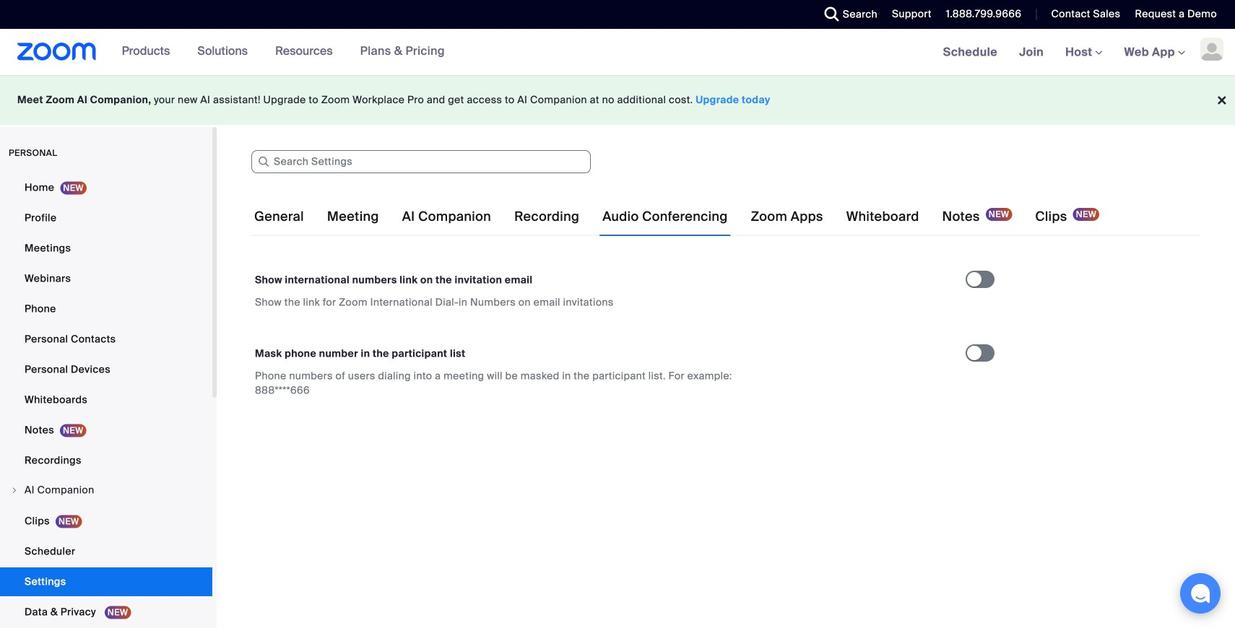 Task type: locate. For each thing, give the bounding box(es) containing it.
tabs of my account settings page tab list
[[251, 196, 1103, 237]]

meetings navigation
[[932, 29, 1235, 76]]

profile picture image
[[1201, 38, 1224, 61]]

menu item
[[0, 477, 212, 506]]

footer
[[0, 75, 1235, 125]]

banner
[[0, 29, 1235, 76]]

right image
[[10, 486, 19, 495]]

open chat image
[[1190, 584, 1211, 604]]



Task type: describe. For each thing, give the bounding box(es) containing it.
zoom logo image
[[17, 43, 97, 61]]

Search Settings text field
[[251, 150, 591, 173]]

product information navigation
[[97, 29, 456, 75]]

personal menu menu
[[0, 173, 212, 628]]



Task type: vqa. For each thing, say whether or not it's contained in the screenshot.
rightmost 'application'
no



